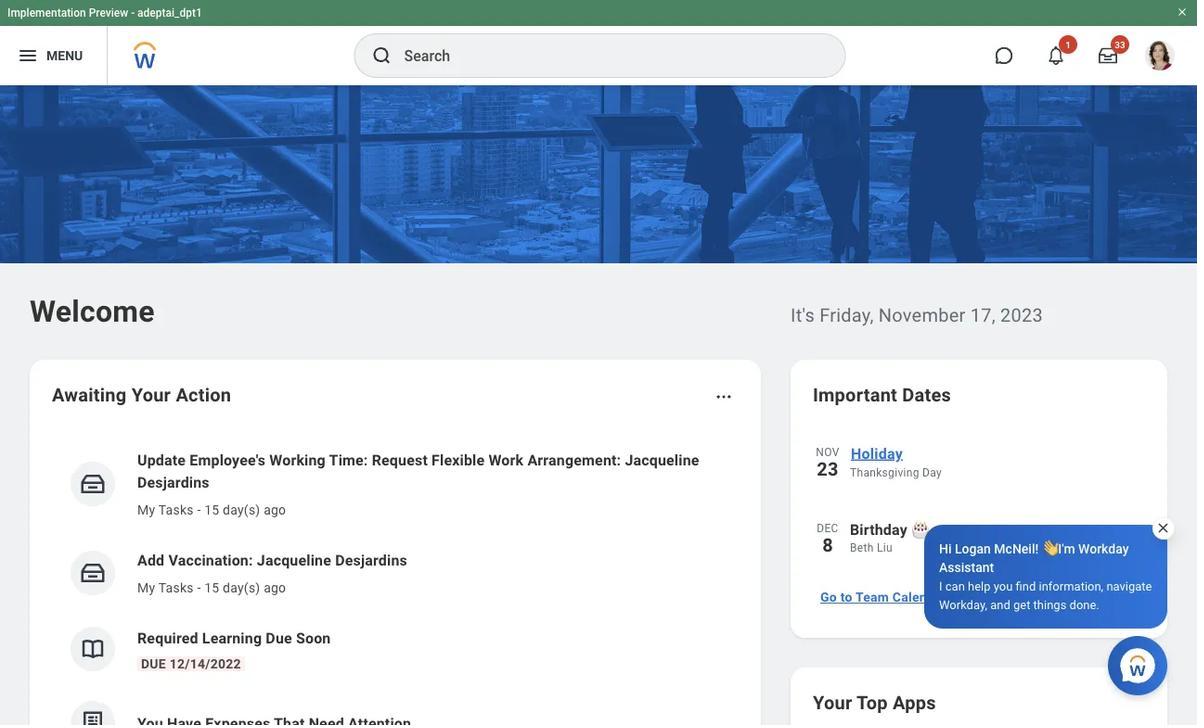 Task type: vqa. For each thing, say whether or not it's contained in the screenshot.
bottom DESJARDINS
yes



Task type: locate. For each thing, give the bounding box(es) containing it.
1 my tasks - 15 day(s) ago from the top
[[137, 503, 286, 518]]

apps
[[893, 692, 936, 714]]

birthday
[[850, 521, 908, 539]]

2023
[[1001, 304, 1043, 326]]

menu
[[46, 48, 83, 63]]

0 vertical spatial jacqueline
[[625, 452, 699, 469]]

book open image
[[79, 636, 107, 664]]

tasks down "update"
[[158, 503, 194, 518]]

2 my tasks - 15 day(s) ago from the top
[[137, 581, 286, 596]]

dates
[[902, 384, 951, 406]]

tasks for inbox icon
[[158, 503, 194, 518]]

1
[[1066, 39, 1071, 50]]

dec
[[817, 523, 839, 536]]

to
[[841, 590, 853, 605]]

and
[[991, 598, 1011, 612]]

my tasks - 15 day(s) ago for inbox image
[[137, 581, 286, 596]]

day(s) down employee's
[[223, 503, 260, 518]]

time:
[[329, 452, 368, 469]]

go to team calendar
[[821, 590, 947, 605]]

required learning due soon due 12/14/2022
[[137, 630, 331, 672]]

search image
[[371, 45, 393, 67]]

jacqueline right arrangement:
[[625, 452, 699, 469]]

2 day(s) from the top
[[223, 581, 260, 596]]

0 vertical spatial ago
[[264, 503, 286, 518]]

1 ago from the top
[[264, 503, 286, 518]]

1 vertical spatial due
[[141, 657, 166, 672]]

1 vertical spatial 15
[[204, 581, 219, 596]]

i
[[939, 580, 943, 594]]

2 15 from the top
[[204, 581, 219, 596]]

workday
[[1079, 542, 1129, 557]]

12/14/2022
[[170, 657, 241, 672]]

- down vaccination: on the left bottom of page
[[197, 581, 201, 596]]

day(s) for inbox icon
[[223, 503, 260, 518]]

assistant
[[939, 560, 994, 575]]

november
[[879, 304, 966, 326]]

0 horizontal spatial jacqueline
[[257, 552, 331, 569]]

1 horizontal spatial jacqueline
[[625, 452, 699, 469]]

your left top
[[813, 692, 853, 714]]

1 15 from the top
[[204, 503, 219, 518]]

done.
[[1070, 598, 1100, 612]]

my for inbox image
[[137, 581, 155, 596]]

0 vertical spatial due
[[266, 630, 292, 647]]

1 vertical spatial -
[[197, 503, 201, 518]]

1 tasks from the top
[[158, 503, 194, 518]]

1 vertical spatial my tasks - 15 day(s) ago
[[137, 581, 286, 596]]

1 horizontal spatial desjardins
[[335, 552, 407, 569]]

ago down add vaccination: jacqueline desjardins
[[264, 581, 286, 596]]

my
[[137, 503, 155, 518], [137, 581, 155, 596]]

learning
[[202, 630, 262, 647]]

0 vertical spatial desjardins
[[137, 474, 210, 491]]

logan
[[955, 542, 991, 557]]

justify image
[[17, 45, 39, 67]]

0 vertical spatial -
[[131, 6, 135, 19]]

8
[[822, 535, 833, 556]]

0 vertical spatial 15
[[204, 503, 219, 518]]

🎂
[[911, 521, 926, 539]]

2 my from the top
[[137, 581, 155, 596]]

0 vertical spatial my
[[137, 503, 155, 518]]

action
[[176, 384, 231, 406]]

inbox image
[[79, 560, 107, 588]]

tasks
[[158, 503, 194, 518], [158, 581, 194, 596]]

holiday thanksgiving day
[[850, 445, 942, 480]]

add vaccination: jacqueline desjardins
[[137, 552, 407, 569]]

desjardins inside update employee's working time: request flexible work arrangement: jacqueline desjardins
[[137, 474, 210, 491]]

0 vertical spatial my tasks - 15 day(s) ago
[[137, 503, 286, 518]]

x image
[[1157, 522, 1170, 536]]

0 vertical spatial your
[[131, 384, 171, 406]]

2 tasks from the top
[[158, 581, 194, 596]]

1 vertical spatial tasks
[[158, 581, 194, 596]]

ago
[[264, 503, 286, 518], [264, 581, 286, 596]]

update
[[137, 452, 186, 469]]

Search Workday  search field
[[404, 35, 807, 76]]

my tasks - 15 day(s) ago for inbox icon
[[137, 503, 286, 518]]

1 day(s) from the top
[[223, 503, 260, 518]]

desjardins
[[137, 474, 210, 491], [335, 552, 407, 569]]

jacqueline up soon
[[257, 552, 331, 569]]

required
[[137, 630, 198, 647]]

2 ago from the top
[[264, 581, 286, 596]]

day(s)
[[223, 503, 260, 518], [223, 581, 260, 596]]

adeptai_dpt1
[[137, 6, 202, 19]]

day
[[923, 467, 942, 480]]

tasks down add
[[158, 581, 194, 596]]

1 my from the top
[[137, 503, 155, 518]]

my tasks - 15 day(s) ago up vaccination: on the left bottom of page
[[137, 503, 286, 518]]

my tasks - 15 day(s) ago
[[137, 503, 286, 518], [137, 581, 286, 596]]

awaiting your action
[[52, 384, 231, 406]]

2 vertical spatial -
[[197, 581, 201, 596]]

tasks for inbox image
[[158, 581, 194, 596]]

dashboard expenses image
[[79, 710, 107, 726]]

implementation preview -   adeptai_dpt1
[[7, 6, 202, 19]]

welcome
[[30, 294, 155, 329]]

friday,
[[820, 304, 874, 326]]

your
[[131, 384, 171, 406], [813, 692, 853, 714]]

due
[[266, 630, 292, 647], [141, 657, 166, 672]]

15 down vaccination: on the left bottom of page
[[204, 581, 219, 596]]

0 vertical spatial tasks
[[158, 503, 194, 518]]

15 up vaccination: on the left bottom of page
[[204, 503, 219, 518]]

15 for inbox icon
[[204, 503, 219, 518]]

due left soon
[[266, 630, 292, 647]]

mcneil!
[[994, 542, 1039, 557]]

-
[[131, 6, 135, 19], [197, 503, 201, 518], [197, 581, 201, 596]]

day(s) down add vaccination: jacqueline desjardins
[[223, 581, 260, 596]]

navigate
[[1107, 580, 1152, 594]]

menu button
[[0, 26, 107, 85]]

1 button
[[1036, 35, 1078, 76]]

inbox large image
[[1099, 46, 1118, 65]]

0 horizontal spatial your
[[131, 384, 171, 406]]

- right the preview
[[131, 6, 135, 19]]

1 vertical spatial my
[[137, 581, 155, 596]]

it's
[[791, 304, 815, 326]]

due down the required
[[141, 657, 166, 672]]

- for inbox icon
[[197, 503, 201, 518]]

jacqueline
[[625, 452, 699, 469], [257, 552, 331, 569]]

workday,
[[939, 598, 988, 612]]

0 vertical spatial day(s)
[[223, 503, 260, 518]]

jacqueline inside update employee's working time: request flexible work arrangement: jacqueline desjardins
[[625, 452, 699, 469]]

- up vaccination: on the left bottom of page
[[197, 503, 201, 518]]

ago up add vaccination: jacqueline desjardins
[[264, 503, 286, 518]]

1 vertical spatial day(s)
[[223, 581, 260, 596]]

welcome main content
[[0, 85, 1197, 726]]

1 vertical spatial your
[[813, 692, 853, 714]]

can
[[946, 580, 965, 594]]

awaiting
[[52, 384, 127, 406]]

your left action
[[131, 384, 171, 406]]

15
[[204, 503, 219, 518], [204, 581, 219, 596]]

my up add
[[137, 503, 155, 518]]

- inside menu banner
[[131, 6, 135, 19]]

1 vertical spatial ago
[[264, 581, 286, 596]]

awaiting your action list
[[52, 434, 739, 726]]

0 horizontal spatial desjardins
[[137, 474, 210, 491]]

my down add
[[137, 581, 155, 596]]

1 horizontal spatial your
[[813, 692, 853, 714]]

my tasks - 15 day(s) ago down vaccination: on the left bottom of page
[[137, 581, 286, 596]]

you
[[994, 580, 1013, 594]]



Task type: describe. For each thing, give the bounding box(es) containing it.
33 button
[[1088, 35, 1130, 76]]

go
[[821, 590, 837, 605]]

menu banner
[[0, 0, 1197, 85]]

- for inbox image
[[197, 581, 201, 596]]

request
[[372, 452, 428, 469]]

soon
[[296, 630, 331, 647]]

arrangement:
[[528, 452, 621, 469]]

day(s) for inbox image
[[223, 581, 260, 596]]

notifications large image
[[1047, 46, 1066, 65]]

33
[[1115, 39, 1126, 50]]

hi
[[939, 542, 952, 557]]

holiday button
[[850, 442, 1145, 466]]

i'm
[[1058, 542, 1075, 557]]

get
[[1014, 598, 1031, 612]]

liu
[[877, 542, 893, 555]]

top
[[857, 692, 888, 714]]

holiday
[[851, 445, 903, 463]]

1 horizontal spatial due
[[266, 630, 292, 647]]

preview
[[89, 6, 128, 19]]

👋
[[1042, 542, 1055, 557]]

inbox image
[[79, 471, 107, 498]]

ago for inbox image
[[264, 581, 286, 596]]

update employee's working time: request flexible work arrangement: jacqueline desjardins
[[137, 452, 699, 491]]

flexible
[[432, 452, 485, 469]]

close environment banner image
[[1177, 6, 1188, 18]]

vaccination:
[[168, 552, 253, 569]]

calendar
[[893, 590, 947, 605]]

birthday 🎂 beth liu
[[850, 521, 926, 555]]

hi logan mcneil! 👋 i'm workday assistant i can help you find information, navigate workday, and get things done.
[[939, 542, 1152, 612]]

profile logan mcneil image
[[1145, 41, 1175, 74]]

important dates element
[[813, 431, 1145, 575]]

important
[[813, 384, 898, 406]]

it's friday, november 17, 2023
[[791, 304, 1043, 326]]

working
[[269, 452, 326, 469]]

1 vertical spatial desjardins
[[335, 552, 407, 569]]

1 vertical spatial jacqueline
[[257, 552, 331, 569]]

related actions image
[[715, 388, 733, 407]]

your top apps
[[813, 692, 936, 714]]

my for inbox icon
[[137, 503, 155, 518]]

nov 23
[[816, 446, 840, 480]]

23
[[817, 459, 839, 480]]

find
[[1016, 580, 1036, 594]]

thanksgiving
[[850, 467, 920, 480]]

things
[[1034, 598, 1067, 612]]

beth
[[850, 542, 874, 555]]

17,
[[971, 304, 996, 326]]

important dates
[[813, 384, 951, 406]]

help
[[968, 580, 991, 594]]

implementation
[[7, 6, 86, 19]]

0 horizontal spatial due
[[141, 657, 166, 672]]

team
[[856, 590, 889, 605]]

employee's
[[190, 452, 266, 469]]

information,
[[1039, 580, 1104, 594]]

go to team calendar button
[[813, 579, 954, 616]]

dec 8
[[817, 523, 839, 556]]

ago for inbox icon
[[264, 503, 286, 518]]

nov
[[816, 446, 840, 459]]

15 for inbox image
[[204, 581, 219, 596]]

add
[[137, 552, 165, 569]]

work
[[489, 452, 524, 469]]



